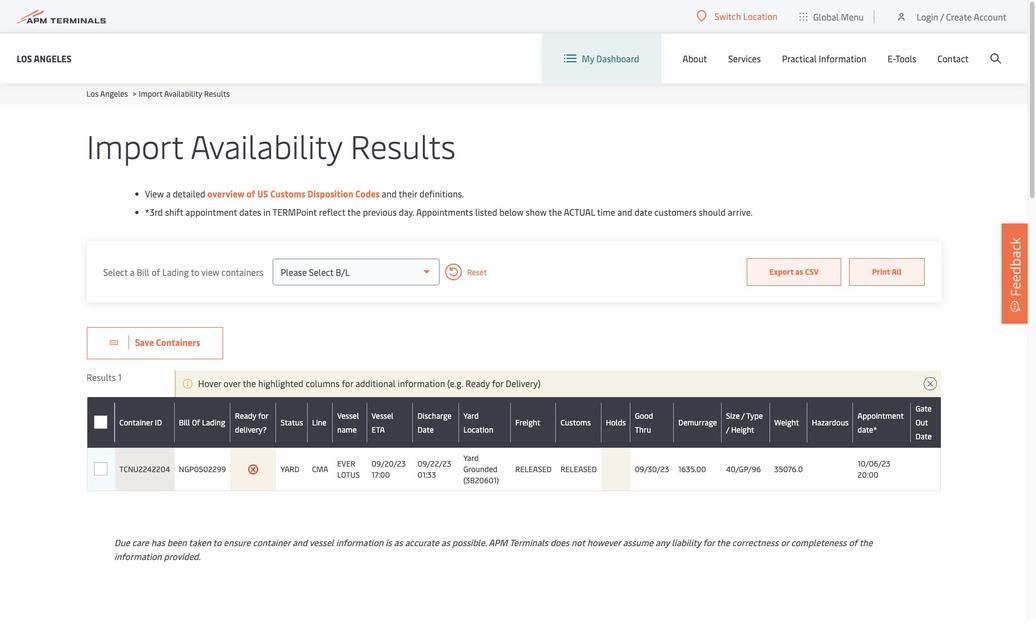Task type: locate. For each thing, give the bounding box(es) containing it.
a right view
[[166, 188, 171, 200]]

0 horizontal spatial angeles
[[34, 52, 72, 64]]

and left date
[[618, 206, 632, 218]]

0 vertical spatial to
[[191, 266, 199, 278]]

yard up grounded
[[463, 453, 479, 464]]

1 vertical spatial /
[[742, 410, 745, 421]]

contact
[[938, 52, 969, 65]]

1 yard from the top
[[463, 410, 479, 421]]

1 horizontal spatial lading
[[202, 417, 225, 428]]

contact button
[[938, 33, 969, 83]]

0 vertical spatial bill
[[137, 266, 149, 278]]

/ for size
[[742, 410, 745, 421]]

1 horizontal spatial los angeles link
[[87, 88, 128, 99]]

0 vertical spatial yard
[[463, 410, 479, 421]]

containers
[[221, 266, 264, 278]]

date down out
[[916, 431, 932, 442]]

bill of lading
[[179, 417, 225, 428]]

vessel up the eta
[[372, 410, 394, 421]]

dates
[[239, 206, 261, 218]]

0 vertical spatial results
[[204, 88, 230, 99]]

1 vertical spatial location
[[463, 424, 493, 435]]

0 horizontal spatial to
[[191, 266, 199, 278]]

practical information button
[[782, 33, 867, 83]]

login / create account
[[917, 10, 1007, 23]]

as right accurate
[[441, 536, 450, 549]]

lading right "of"
[[202, 417, 225, 428]]

None checkbox
[[94, 416, 107, 429], [94, 462, 108, 476], [94, 416, 107, 429], [94, 462, 108, 476]]

of inside due care has been taken to ensure container and vessel information is as accurate as possible. apm terminals does not however assume any liability for the correctness or completeness of the information provided.
[[849, 536, 857, 549]]

los inside los angeles link
[[17, 52, 32, 64]]

1 horizontal spatial los
[[87, 88, 99, 99]]

1 vertical spatial los angeles link
[[87, 88, 128, 99]]

0 horizontal spatial a
[[130, 266, 135, 278]]

09/20/23
[[372, 459, 406, 469]]

practical
[[782, 52, 817, 65]]

0 horizontal spatial ready
[[235, 410, 256, 421]]

date
[[635, 206, 652, 218]]

demurrage
[[678, 417, 717, 428]]

for
[[342, 377, 353, 390], [492, 377, 504, 390], [258, 410, 269, 421], [703, 536, 715, 549]]

0 horizontal spatial los
[[17, 52, 32, 64]]

2 vessel from the left
[[372, 410, 394, 421]]

1 horizontal spatial location
[[743, 10, 778, 22]]

global menu button
[[789, 0, 875, 33]]

lotus
[[337, 470, 360, 480]]

0 horizontal spatial results
[[87, 371, 116, 383]]

actual
[[564, 206, 595, 218]]

as left "csv" at the top of the page
[[796, 267, 803, 277]]

/ right the "login" at the right of page
[[940, 10, 944, 23]]

1 horizontal spatial and
[[382, 188, 397, 200]]

gate
[[916, 403, 932, 414]]

0 vertical spatial ready
[[466, 377, 490, 390]]

as right is
[[394, 536, 403, 549]]

size / type / height
[[726, 410, 763, 435]]

overview of us customs disposition codes link
[[207, 188, 380, 200]]

2 vertical spatial and
[[293, 536, 307, 549]]

0 vertical spatial import
[[139, 88, 163, 99]]

as inside export as csv button
[[796, 267, 803, 277]]

1 horizontal spatial as
[[441, 536, 450, 549]]

over
[[224, 377, 241, 390]]

of right completeness
[[849, 536, 857, 549]]

vessel for eta
[[372, 410, 394, 421]]

0 vertical spatial a
[[166, 188, 171, 200]]

yard inside yard grounded (3b20601)
[[463, 453, 479, 464]]

1 horizontal spatial ready
[[466, 377, 490, 390]]

and left vessel on the left bottom of the page
[[293, 536, 307, 549]]

a for view
[[166, 188, 171, 200]]

import availability results
[[87, 124, 456, 168]]

0 vertical spatial los
[[17, 52, 32, 64]]

the right over
[[243, 377, 256, 390]]

09/22/23 01:33
[[418, 459, 451, 480]]

select a bill of lading to view containers
[[103, 266, 264, 278]]

0 horizontal spatial date
[[418, 424, 434, 435]]

0 vertical spatial angeles
[[34, 52, 72, 64]]

1 vertical spatial angeles
[[100, 88, 128, 99]]

disposition
[[307, 188, 353, 200]]

delivery?
[[235, 424, 267, 435]]

yard for yard location
[[463, 410, 479, 421]]

*3rd shift appointment dates in termpoint reflect the previous day. appointments listed below show the actual time and date customers should arrive.
[[145, 206, 753, 218]]

0 vertical spatial and
[[382, 188, 397, 200]]

0 horizontal spatial lading
[[162, 266, 189, 278]]

import
[[139, 88, 163, 99], [87, 124, 183, 168]]

customs up 'termpoint'
[[270, 188, 305, 200]]

of
[[192, 417, 200, 428]]

to for lading
[[191, 266, 199, 278]]

to right taken
[[213, 536, 222, 549]]

1 vertical spatial los
[[87, 88, 99, 99]]

information left is
[[336, 536, 383, 549]]

for right liability
[[703, 536, 715, 549]]

menu
[[841, 10, 864, 23]]

0 horizontal spatial released
[[515, 464, 552, 475]]

import down >
[[87, 124, 183, 168]]

ready right (e.g.
[[466, 377, 490, 390]]

1 vessel from the left
[[337, 410, 359, 421]]

1 horizontal spatial date
[[916, 431, 932, 442]]

customs left holds
[[561, 417, 591, 428]]

import right >
[[139, 88, 163, 99]]

2 vertical spatial information
[[114, 550, 162, 563]]

the
[[347, 206, 361, 218], [549, 206, 562, 218], [243, 377, 256, 390], [717, 536, 730, 549], [859, 536, 873, 549]]

01:33
[[418, 470, 436, 480]]

services button
[[728, 33, 761, 83]]

day.
[[399, 206, 414, 218]]

0 horizontal spatial los angeles link
[[17, 51, 72, 65]]

2 yard from the top
[[463, 453, 479, 464]]

information left (e.g.
[[398, 377, 445, 390]]

yard inside yard location
[[463, 410, 479, 421]]

holds
[[606, 417, 626, 428]]

2 horizontal spatial as
[[796, 267, 803, 277]]

and left their
[[382, 188, 397, 200]]

los
[[17, 52, 32, 64], [87, 88, 99, 99]]

/ down size
[[726, 424, 729, 435]]

about button
[[683, 33, 707, 83]]

vessel up name
[[337, 410, 359, 421]]

ensure
[[224, 536, 251, 549]]

for up delivery?
[[258, 410, 269, 421]]

0 horizontal spatial location
[[463, 424, 493, 435]]

availability up us
[[190, 124, 342, 168]]

account
[[974, 10, 1007, 23]]

the right reflect
[[347, 206, 361, 218]]

eta
[[372, 424, 385, 435]]

line
[[312, 417, 326, 428]]

not ready image
[[248, 464, 259, 475]]

10/06/23
[[858, 459, 891, 469]]

hover over the highlighted columns for additional information (e.g. ready for delivery)
[[198, 377, 541, 390]]

2 horizontal spatial results
[[350, 124, 456, 168]]

bill left "of"
[[179, 417, 190, 428]]

delivery)
[[506, 377, 541, 390]]

1 vertical spatial and
[[618, 206, 632, 218]]

cma
[[312, 464, 328, 475]]

accurate
[[405, 536, 439, 549]]

0 vertical spatial location
[[743, 10, 778, 22]]

1 horizontal spatial to
[[213, 536, 222, 549]]

0 horizontal spatial customs
[[270, 188, 305, 200]]

services
[[728, 52, 761, 65]]

1 horizontal spatial customs
[[561, 417, 591, 428]]

1 horizontal spatial of
[[246, 188, 255, 200]]

grounded
[[463, 464, 498, 475]]

location right switch
[[743, 10, 778, 22]]

for inside due care has been taken to ensure container and vessel information is as accurate as possible. apm terminals does not however assume any liability for the correctness or completeness of the information provided.
[[703, 536, 715, 549]]

0 horizontal spatial of
[[152, 266, 160, 278]]

their
[[399, 188, 417, 200]]

angeles for los angeles
[[34, 52, 72, 64]]

ever
[[337, 459, 355, 469]]

1 vertical spatial import
[[87, 124, 183, 168]]

liability
[[672, 536, 701, 549]]

0 vertical spatial availability
[[164, 88, 202, 99]]

good thru
[[635, 410, 653, 435]]

e-tools
[[888, 52, 917, 65]]

availability right >
[[164, 88, 202, 99]]

1 horizontal spatial results
[[204, 88, 230, 99]]

of left us
[[246, 188, 255, 200]]

for inside ready for delivery?
[[258, 410, 269, 421]]

/ right size
[[742, 410, 745, 421]]

customs
[[270, 188, 305, 200], [561, 417, 591, 428]]

a right select
[[130, 266, 135, 278]]

0 horizontal spatial vessel
[[337, 410, 359, 421]]

0 vertical spatial /
[[940, 10, 944, 23]]

0 horizontal spatial information
[[114, 550, 162, 563]]

of right select
[[152, 266, 160, 278]]

None checkbox
[[94, 416, 108, 429], [94, 463, 108, 476], [94, 416, 108, 429], [94, 463, 108, 476]]

1 vertical spatial ready
[[235, 410, 256, 421]]

reflect
[[319, 206, 345, 218]]

status
[[281, 417, 303, 428]]

0 horizontal spatial and
[[293, 536, 307, 549]]

1 vertical spatial customs
[[561, 417, 591, 428]]

0 horizontal spatial bill
[[137, 266, 149, 278]]

ready up delivery?
[[235, 410, 256, 421]]

2 horizontal spatial /
[[940, 10, 944, 23]]

los angeles link
[[17, 51, 72, 65], [87, 88, 128, 99]]

1 horizontal spatial released
[[561, 464, 597, 475]]

1 vertical spatial to
[[213, 536, 222, 549]]

arrive.
[[728, 206, 753, 218]]

location for switch
[[743, 10, 778, 22]]

gate out date
[[916, 403, 932, 442]]

view
[[201, 266, 219, 278]]

container
[[253, 536, 290, 549]]

lading left view
[[162, 266, 189, 278]]

2 horizontal spatial of
[[849, 536, 857, 549]]

been
[[167, 536, 187, 549]]

0 vertical spatial information
[[398, 377, 445, 390]]

0 vertical spatial los angeles link
[[17, 51, 72, 65]]

2 vertical spatial results
[[87, 371, 116, 383]]

print all
[[872, 267, 902, 277]]

yard right discharge
[[463, 410, 479, 421]]

released
[[515, 464, 552, 475], [561, 464, 597, 475]]

date
[[418, 424, 434, 435], [916, 431, 932, 442]]

location up grounded
[[463, 424, 493, 435]]

2 vertical spatial of
[[849, 536, 857, 549]]

1 released from the left
[[515, 464, 552, 475]]

print
[[872, 267, 890, 277]]

location for yard
[[463, 424, 493, 435]]

as
[[796, 267, 803, 277], [394, 536, 403, 549], [441, 536, 450, 549]]

to inside due care has been taken to ensure container and vessel information is as accurate as possible. apm terminals does not however assume any liability for the correctness or completeness of the information provided.
[[213, 536, 222, 549]]

bill right select
[[137, 266, 149, 278]]

to for taken
[[213, 536, 222, 549]]

1 horizontal spatial a
[[166, 188, 171, 200]]

below
[[499, 206, 524, 218]]

0 horizontal spatial /
[[726, 424, 729, 435]]

1 vertical spatial information
[[336, 536, 383, 549]]

1 vertical spatial a
[[130, 266, 135, 278]]

17:00
[[372, 470, 390, 480]]

does
[[550, 536, 569, 549]]

(3b20601)
[[463, 475, 499, 486]]

information down care
[[114, 550, 162, 563]]

2 horizontal spatial information
[[398, 377, 445, 390]]

type
[[746, 410, 763, 421]]

time
[[597, 206, 615, 218]]

date down discharge
[[418, 424, 434, 435]]

appointment
[[858, 410, 904, 421]]

1 horizontal spatial angeles
[[100, 88, 128, 99]]

apm
[[489, 536, 508, 549]]

to left view
[[191, 266, 199, 278]]

1 horizontal spatial bill
[[179, 417, 190, 428]]

1 horizontal spatial /
[[742, 410, 745, 421]]

1 horizontal spatial vessel
[[372, 410, 394, 421]]

thru
[[635, 424, 651, 435]]

1 vertical spatial yard
[[463, 453, 479, 464]]



Task type: vqa. For each thing, say whether or not it's contained in the screenshot.
View a detailed overview of US Customs Disposition Codes and their definitions.
yes



Task type: describe. For each thing, give the bounding box(es) containing it.
height
[[731, 424, 754, 435]]

ready for delivery?
[[235, 410, 269, 435]]

export as csv
[[769, 267, 819, 277]]

csv
[[805, 267, 819, 277]]

results 1
[[87, 371, 122, 383]]

los for los angeles > import availability results
[[87, 88, 99, 99]]

create
[[946, 10, 972, 23]]

1 vertical spatial of
[[152, 266, 160, 278]]

or
[[781, 536, 789, 549]]

los for los angeles
[[17, 52, 32, 64]]

detailed
[[173, 188, 205, 200]]

however
[[587, 536, 621, 549]]

select
[[103, 266, 128, 278]]

10/06/23 20:00
[[858, 459, 891, 480]]

2 vertical spatial /
[[726, 424, 729, 435]]

about
[[683, 52, 707, 65]]

los angeles
[[17, 52, 72, 64]]

for right columns
[[342, 377, 353, 390]]

in
[[263, 206, 271, 218]]

vessel eta
[[372, 410, 394, 435]]

for left delivery)
[[492, 377, 504, 390]]

reset
[[467, 267, 487, 277]]

switch location
[[715, 10, 778, 22]]

vessel name
[[337, 410, 359, 435]]

information
[[819, 52, 867, 65]]

and inside due care has been taken to ensure container and vessel information is as accurate as possible. apm terminals does not however assume any liability for the correctness or completeness of the information provided.
[[293, 536, 307, 549]]

codes
[[355, 188, 380, 200]]

e-tools button
[[888, 33, 917, 83]]

1 vertical spatial results
[[350, 124, 456, 168]]

my
[[582, 52, 594, 65]]

freight
[[515, 417, 540, 428]]

the right completeness
[[859, 536, 873, 549]]

discharge
[[418, 410, 452, 421]]

/ for login
[[940, 10, 944, 23]]

practical information
[[782, 52, 867, 65]]

0 horizontal spatial as
[[394, 536, 403, 549]]

size
[[726, 410, 740, 421]]

show
[[526, 206, 547, 218]]

*3rd
[[145, 206, 163, 218]]

appointments
[[416, 206, 473, 218]]

2 released from the left
[[561, 464, 597, 475]]

ever lotus
[[337, 459, 360, 480]]

any
[[656, 536, 670, 549]]

yard
[[281, 464, 299, 475]]

all
[[892, 267, 902, 277]]

provided.
[[164, 550, 201, 563]]

the right show
[[549, 206, 562, 218]]

date*
[[858, 424, 877, 435]]

09/30/23
[[635, 464, 669, 475]]

completeness
[[791, 536, 847, 549]]

good
[[635, 410, 653, 421]]

columns
[[306, 377, 340, 390]]

discharge date
[[418, 410, 452, 435]]

0 vertical spatial lading
[[162, 266, 189, 278]]

customers
[[655, 206, 697, 218]]

0 vertical spatial of
[[246, 188, 255, 200]]

ngp0502299
[[179, 464, 226, 475]]

yard for yard grounded (3b20601)
[[463, 453, 479, 464]]

switch
[[715, 10, 741, 22]]

appointment
[[185, 206, 237, 218]]

assume
[[623, 536, 653, 549]]

not
[[572, 536, 585, 549]]

is
[[386, 536, 392, 549]]

1 vertical spatial lading
[[202, 417, 225, 428]]

1 vertical spatial bill
[[179, 417, 190, 428]]

>
[[133, 88, 137, 99]]

hazardous
[[812, 417, 849, 428]]

us
[[257, 188, 268, 200]]

login
[[917, 10, 938, 23]]

id
[[155, 417, 162, 428]]

1 horizontal spatial information
[[336, 536, 383, 549]]

should
[[699, 206, 726, 218]]

yard location
[[463, 410, 493, 435]]

vessel for name
[[337, 410, 359, 421]]

export
[[769, 267, 794, 277]]

login / create account link
[[896, 0, 1007, 33]]

2 horizontal spatial and
[[618, 206, 632, 218]]

feedback
[[1006, 237, 1024, 296]]

ready inside ready for delivery?
[[235, 410, 256, 421]]

reset button
[[439, 264, 487, 280]]

09/22/23
[[418, 459, 451, 469]]

possible.
[[452, 536, 487, 549]]

overview
[[207, 188, 244, 200]]

view a detailed overview of us customs disposition codes and their definitions.
[[145, 188, 464, 200]]

care
[[132, 536, 149, 549]]

weight
[[774, 417, 799, 428]]

view
[[145, 188, 164, 200]]

0 vertical spatial customs
[[270, 188, 305, 200]]

listed
[[475, 206, 497, 218]]

a for select
[[130, 266, 135, 278]]

09/20/23 17:00
[[372, 459, 406, 480]]

dashboard
[[596, 52, 639, 65]]

angeles for los angeles > import availability results
[[100, 88, 128, 99]]

due care has been taken to ensure container and vessel information is as accurate as possible. apm terminals does not however assume any liability for the correctness or completeness of the information provided.
[[114, 536, 873, 563]]

has
[[151, 536, 165, 549]]

out
[[916, 417, 928, 428]]

definitions.
[[419, 188, 464, 200]]

e-
[[888, 52, 896, 65]]

container
[[119, 417, 153, 428]]

export as csv button
[[747, 258, 842, 286]]

35076.0
[[774, 464, 803, 475]]

1 vertical spatial availability
[[190, 124, 342, 168]]

global menu
[[813, 10, 864, 23]]

name
[[337, 424, 357, 435]]

1635.00
[[678, 464, 706, 475]]

the left correctness
[[717, 536, 730, 549]]

date inside discharge date
[[418, 424, 434, 435]]



